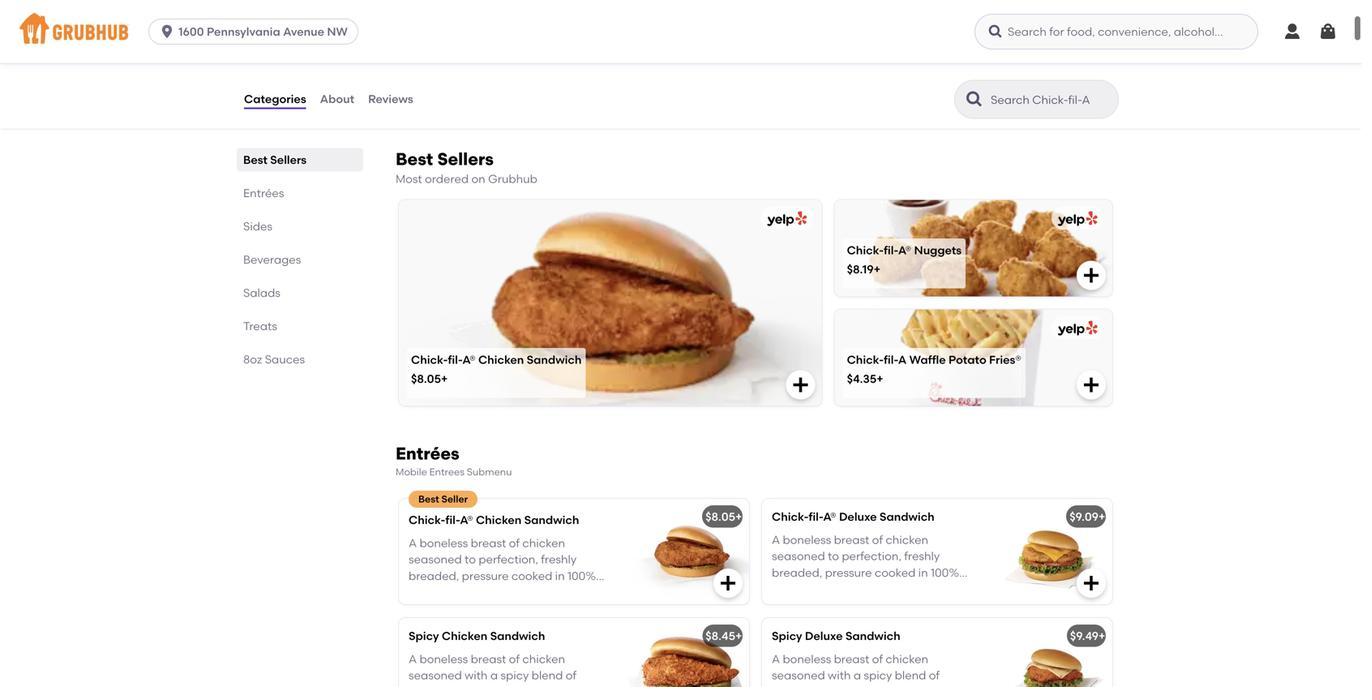Task type: locate. For each thing, give the bounding box(es) containing it.
$8.05 +
[[706, 510, 743, 524]]

best for best seller
[[419, 493, 439, 505]]

chick-fil-a® chicken sandwich
[[409, 513, 580, 527]]

spicy chicken sandwich
[[409, 629, 545, 643]]

0 horizontal spatial $8.05
[[411, 372, 441, 386]]

entrées inside entrées mobile entrees submenu
[[396, 443, 460, 464]]

1600 pennsylvania avenue nw button
[[149, 19, 365, 45]]

beverages
[[243, 253, 301, 266]]

1 vertical spatial chicken
[[476, 513, 522, 527]]

svg image
[[1283, 22, 1303, 41], [1319, 22, 1339, 41], [988, 24, 1004, 40], [999, 36, 1012, 49], [1082, 266, 1102, 285], [1082, 375, 1102, 395]]

about button
[[319, 70, 355, 128]]

chick-fil-a® deluxe sandwich image
[[991, 499, 1113, 604]]

0 vertical spatial $8.05
[[411, 372, 441, 386]]

1 horizontal spatial entrées
[[396, 443, 460, 464]]

a®
[[899, 243, 912, 257], [463, 353, 476, 367], [824, 510, 837, 524], [460, 513, 473, 527]]

svg image
[[159, 24, 175, 40], [791, 375, 811, 395], [719, 574, 738, 593], [1082, 574, 1102, 593]]

20,
[[1040, 35, 1057, 49]]

pennsylvania
[[207, 25, 281, 39]]

2 spicy from the left
[[772, 629, 803, 643]]

a® inside chick-fil-a® nuggets $8.19 +
[[899, 243, 912, 257]]

spicy for spicy chicken sandwich
[[409, 629, 439, 643]]

sandwich inside chick-fil-a® chicken sandwich $8.05 +
[[527, 353, 582, 367]]

yelp image
[[765, 211, 808, 227], [1055, 211, 1098, 227], [1055, 321, 1098, 336]]

reviews button
[[368, 70, 414, 128]]

+ inside chick-fil-a waffle potato fries® $4.35 +
[[877, 372, 884, 386]]

$8.05
[[411, 372, 441, 386], [706, 510, 736, 524]]

deluxe
[[840, 510, 877, 524], [806, 629, 843, 643]]

1 vertical spatial entrées
[[396, 443, 460, 464]]

0 horizontal spatial spicy
[[409, 629, 439, 643]]

svg image left 1600
[[159, 24, 175, 40]]

chick- inside chick-fil-a® chicken sandwich $8.05 +
[[411, 353, 448, 367]]

sellers for best sellers most ordered on grubhub
[[438, 149, 494, 169]]

chick- inside chick-fil-a waffle potato fries® $4.35 +
[[847, 353, 884, 367]]

12:00pm
[[1059, 35, 1106, 49]]

chicken inside chick-fil-a® chicken sandwich $8.05 +
[[479, 353, 524, 367]]

1 horizontal spatial spicy
[[772, 629, 803, 643]]

best seller
[[419, 493, 468, 505]]

dec 20, 12:00pm button
[[985, 28, 1120, 57]]

8oz sauces
[[243, 352, 305, 366]]

dec
[[1015, 35, 1037, 49]]

1600
[[179, 25, 204, 39]]

best inside the best sellers most ordered on grubhub
[[396, 149, 433, 169]]

yelp image for chick-fil-a® chicken sandwich
[[765, 211, 808, 227]]

sellers inside the best sellers most ordered on grubhub
[[438, 149, 494, 169]]

Search Chick-fil-A search field
[[990, 92, 1114, 107]]

entrées
[[243, 186, 284, 200], [396, 443, 460, 464]]

sellers
[[438, 149, 494, 169], [270, 153, 307, 167]]

sellers up on
[[438, 149, 494, 169]]

reviews
[[368, 92, 414, 106]]

fil- for $4.35
[[884, 353, 899, 367]]

+
[[874, 263, 881, 276], [441, 372, 448, 386], [877, 372, 884, 386], [736, 510, 743, 524], [1099, 510, 1106, 524], [736, 629, 743, 643], [1099, 629, 1106, 643]]

fil- inside chick-fil-a® nuggets $8.19 +
[[884, 243, 899, 257]]

$8.45
[[706, 629, 736, 643]]

best down the categories 'button'
[[243, 153, 268, 167]]

entrées mobile entrees submenu
[[396, 443, 512, 478]]

$8.45 +
[[706, 629, 743, 643]]

a® for chick-fil-a® chicken sandwich $8.05 +
[[463, 353, 476, 367]]

entrées up mobile
[[396, 443, 460, 464]]

svg image up "$9.49 +"
[[1082, 574, 1102, 593]]

categories button
[[243, 70, 307, 128]]

chick-fil-a® nuggets $8.19 +
[[847, 243, 962, 276]]

spicy deluxe sandwich image
[[991, 618, 1113, 687]]

chick-
[[847, 243, 884, 257], [411, 353, 448, 367], [847, 353, 884, 367], [772, 510, 809, 524], [409, 513, 446, 527]]

chick-fil-a® deluxe sandwich
[[772, 510, 935, 524]]

svg image inside 1600 pennsylvania avenue nw button
[[159, 24, 175, 40]]

spicy deluxe sandwich
[[772, 629, 901, 643]]

sandwich
[[527, 353, 582, 367], [880, 510, 935, 524], [525, 513, 580, 527], [490, 629, 545, 643], [846, 629, 901, 643]]

1 vertical spatial $8.05
[[706, 510, 736, 524]]

delivery
[[243, 29, 288, 42]]

2 vertical spatial chicken
[[442, 629, 488, 643]]

fil- inside chick-fil-a waffle potato fries® $4.35 +
[[884, 353, 899, 367]]

1 horizontal spatial sellers
[[438, 149, 494, 169]]

0 horizontal spatial sellers
[[270, 153, 307, 167]]

about
[[320, 92, 355, 106]]

0 vertical spatial entrées
[[243, 186, 284, 200]]

Search for food, convenience, alcohol... search field
[[975, 14, 1259, 49]]

best
[[396, 149, 433, 169], [243, 153, 268, 167], [419, 493, 439, 505]]

only
[[291, 29, 314, 42]]

spicy chicken sandwich image
[[628, 618, 750, 687]]

svg image inside "dec 20, 12:00pm" button
[[999, 36, 1012, 49]]

potato
[[949, 353, 987, 367]]

$8.19
[[847, 263, 874, 276]]

best up most
[[396, 149, 433, 169]]

submenu
[[467, 466, 512, 478]]

1 horizontal spatial $8.05
[[706, 510, 736, 524]]

yelp image for chick-fil-a waffle potato fries®
[[1055, 321, 1098, 336]]

a
[[899, 353, 907, 367]]

fries®
[[990, 353, 1022, 367]]

0 vertical spatial chicken
[[479, 353, 524, 367]]

main navigation navigation
[[0, 0, 1363, 63]]

chicken
[[479, 353, 524, 367], [476, 513, 522, 527], [442, 629, 488, 643]]

fil- for $8.19
[[884, 243, 899, 257]]

chick- inside chick-fil-a® nuggets $8.19 +
[[847, 243, 884, 257]]

0 vertical spatial deluxe
[[840, 510, 877, 524]]

best for best sellers most ordered on grubhub
[[396, 149, 433, 169]]

entrées up sides in the left top of the page
[[243, 186, 284, 200]]

sellers down the categories 'button'
[[270, 153, 307, 167]]

spicy
[[409, 629, 439, 643], [772, 629, 803, 643]]

grubhub
[[488, 172, 538, 186]]

a® for chick-fil-a® deluxe sandwich
[[824, 510, 837, 524]]

8oz
[[243, 352, 262, 366]]

a® inside chick-fil-a® chicken sandwich $8.05 +
[[463, 353, 476, 367]]

fil-
[[884, 243, 899, 257], [448, 353, 463, 367], [884, 353, 899, 367], [809, 510, 824, 524], [446, 513, 460, 527]]

$9.09 +
[[1070, 510, 1106, 524]]

fil- inside chick-fil-a® chicken sandwich $8.05 +
[[448, 353, 463, 367]]

1 spicy from the left
[[409, 629, 439, 643]]

most
[[396, 172, 422, 186]]

0 horizontal spatial entrées
[[243, 186, 284, 200]]

best left seller
[[419, 493, 439, 505]]



Task type: describe. For each thing, give the bounding box(es) containing it.
on
[[472, 172, 486, 186]]

chick-fil-a® chicken sandwich image
[[628, 499, 750, 604]]

entrées for entrées
[[243, 186, 284, 200]]

chicken for chick-fil-a® chicken sandwich $8.05 +
[[479, 353, 524, 367]]

sellers for best sellers
[[270, 153, 307, 167]]

chick-fil-a® chicken sandwich $8.05 +
[[411, 353, 582, 386]]

best sellers
[[243, 153, 307, 167]]

nuggets
[[915, 243, 962, 257]]

a® for chick-fil-a® chicken sandwich
[[460, 513, 473, 527]]

sauces
[[265, 352, 305, 366]]

spicy for spicy deluxe sandwich
[[772, 629, 803, 643]]

ordered
[[425, 172, 469, 186]]

dec 20, 12:00pm
[[1015, 35, 1106, 49]]

yelp image for chick-fil-a® nuggets
[[1055, 211, 1098, 227]]

$9.49 +
[[1071, 629, 1106, 643]]

$9.49
[[1071, 629, 1099, 643]]

chick- for $8.05
[[411, 353, 448, 367]]

nw
[[327, 25, 348, 39]]

delivery only
[[243, 29, 314, 42]]

sandwich for chick-fil-a® chicken sandwich $8.05 +
[[527, 353, 582, 367]]

chick- for $8.19
[[847, 243, 884, 257]]

1 vertical spatial deluxe
[[806, 629, 843, 643]]

best sellers most ordered on grubhub
[[396, 149, 538, 186]]

svg image up $8.45 +
[[719, 574, 738, 593]]

sides
[[243, 219, 273, 233]]

sandwich for chick-fil-a® deluxe sandwich
[[880, 510, 935, 524]]

categories
[[244, 92, 306, 106]]

mobile
[[396, 466, 427, 478]]

salads
[[243, 286, 281, 300]]

1600 pennsylvania avenue nw
[[179, 25, 348, 39]]

svg image left $4.35
[[791, 375, 811, 395]]

waffle
[[910, 353, 946, 367]]

$9.09
[[1070, 510, 1099, 524]]

chicken for chick-fil-a® chicken sandwich
[[476, 513, 522, 527]]

seller
[[442, 493, 468, 505]]

fil- for $8.05
[[448, 353, 463, 367]]

avenue
[[283, 25, 325, 39]]

$8.05 inside chick-fil-a® chicken sandwich $8.05 +
[[411, 372, 441, 386]]

best for best sellers
[[243, 153, 268, 167]]

+ inside chick-fil-a® chicken sandwich $8.05 +
[[441, 372, 448, 386]]

$4.35
[[847, 372, 877, 386]]

treats
[[243, 319, 277, 333]]

entrées for entrées mobile entrees submenu
[[396, 443, 460, 464]]

sandwich for chick-fil-a® chicken sandwich
[[525, 513, 580, 527]]

chick-fil-a waffle potato fries® $4.35 +
[[847, 353, 1022, 386]]

chick- for $4.35
[[847, 353, 884, 367]]

search icon image
[[965, 89, 985, 109]]

a® for chick-fil-a® nuggets $8.19 +
[[899, 243, 912, 257]]

+ inside chick-fil-a® nuggets $8.19 +
[[874, 263, 881, 276]]

entrees
[[430, 466, 465, 478]]



Task type: vqa. For each thing, say whether or not it's contained in the screenshot.
Search for food, convenience, alcohol... SEARCH BOX
yes



